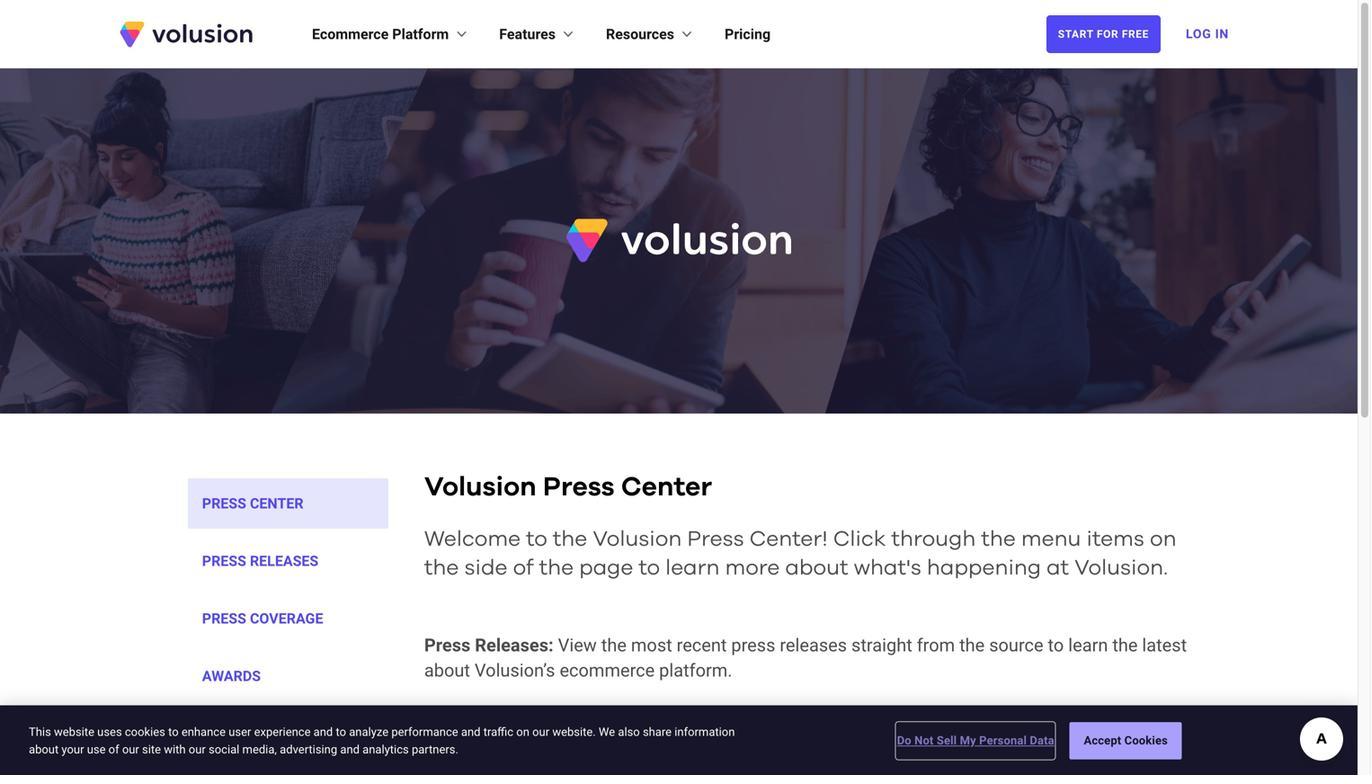 Task type: vqa. For each thing, say whether or not it's contained in the screenshot.
on
yes



Task type: describe. For each thing, give the bounding box(es) containing it.
source
[[989, 635, 1044, 656]]

coverage:
[[475, 728, 557, 750]]

awards link
[[188, 651, 388, 701]]

accept cookies button
[[1070, 720, 1182, 757]]

also
[[618, 723, 640, 736]]

do
[[897, 731, 912, 745]]

the right 'my'
[[1007, 728, 1033, 750]]

the up happening at the right bottom of page
[[981, 529, 1016, 550]]

press for press coverage:
[[424, 728, 471, 750]]

social
[[209, 740, 240, 754]]

what's
[[854, 558, 922, 579]]

privacy alert dialog
[[0, 703, 1358, 775]]

features
[[499, 26, 556, 43]]

start for free link
[[1047, 15, 1161, 53]]

share
[[643, 723, 672, 736]]

news
[[776, 728, 818, 750]]

most inside the check out the most recent news stories and posts from the technology and ecommerce industries covering volusion's ecommerce platform.
[[675, 728, 717, 750]]

learn inside welcome to the volusion press center! click through the menu items on the side of the page to learn more about what's happening at volusion.
[[666, 558, 720, 579]]

log
[[1186, 27, 1212, 41]]

most inside the view the most recent press releases straight from the source to learn the latest about volusion's ecommerce platform.
[[631, 635, 672, 656]]

volusion press center
[[424, 474, 712, 501]]

pricing link
[[725, 23, 771, 45]]

information
[[675, 723, 735, 736]]

check out the most recent news stories and posts from the technology and ecommerce industries covering volusion's ecommerce platform.
[[424, 728, 1160, 775]]

press releases:
[[424, 635, 554, 656]]

uses
[[97, 723, 122, 736]]

press up the page
[[543, 474, 615, 501]]

press for press releases:
[[424, 635, 471, 656]]

to up 'with'
[[168, 723, 179, 736]]

data
[[1030, 731, 1055, 745]]

learn inside the view the most recent press releases straight from the source to learn the latest about volusion's ecommerce platform.
[[1069, 635, 1108, 656]]

click
[[833, 529, 886, 550]]

of inside welcome to the volusion press center! click through the menu items on the side of the page to learn more about what's happening at volusion.
[[513, 558, 534, 579]]

personal
[[979, 731, 1027, 745]]

releases
[[250, 553, 319, 570]]

on inside welcome to the volusion press center! click through the menu items on the side of the page to learn more about what's happening at volusion.
[[1150, 529, 1177, 550]]

for
[[1097, 28, 1119, 40]]

ecommerce platform button
[[312, 23, 471, 45]]

in
[[1215, 27, 1229, 41]]

platform
[[392, 26, 449, 43]]

your
[[62, 740, 84, 754]]

at
[[1047, 558, 1069, 579]]

we
[[599, 723, 615, 736]]

of inside this website uses cookies to enhance user experience and to analyze performance and traffic on our website. we also share information about your use of our site with our social media, advertising and analytics partners.
[[109, 740, 119, 754]]

traffic
[[484, 723, 514, 736]]

cookies
[[125, 723, 165, 736]]

and left not
[[881, 728, 911, 750]]

experience
[[254, 723, 311, 736]]

covering
[[607, 754, 675, 775]]

analytics
[[363, 740, 409, 754]]

through
[[892, 529, 976, 550]]

more
[[725, 558, 780, 579]]

check
[[561, 728, 611, 750]]

do not sell my personal data
[[897, 731, 1055, 745]]

press inside welcome to the volusion press center! click through the menu items on the side of the page to learn more about what's happening at volusion.
[[687, 529, 744, 550]]

resources
[[606, 26, 674, 43]]

technology
[[1037, 728, 1125, 750]]

out
[[615, 728, 641, 750]]

accept cookies
[[1084, 731, 1168, 745]]

about inside the view the most recent press releases straight from the source to learn the latest about volusion's ecommerce platform.
[[424, 660, 470, 681]]

pricing
[[725, 26, 771, 43]]

happening
[[927, 558, 1041, 579]]

enhance
[[181, 723, 226, 736]]

side
[[464, 558, 508, 579]]

free
[[1122, 28, 1149, 40]]

volusion's inside the check out the most recent news stories and posts from the technology and ecommerce industries covering volusion's ecommerce platform.
[[680, 754, 760, 775]]

straight
[[852, 635, 913, 656]]

volusion.
[[1075, 558, 1168, 579]]

the down welcome
[[424, 558, 459, 579]]

log in
[[1186, 27, 1229, 41]]

website
[[54, 723, 94, 736]]

to inside the view the most recent press releases straight from the source to learn the latest about volusion's ecommerce platform.
[[1048, 635, 1064, 656]]

media,
[[242, 740, 277, 754]]

page
[[579, 558, 633, 579]]

website.
[[552, 723, 596, 736]]

posts
[[916, 728, 960, 750]]

2 horizontal spatial our
[[532, 723, 550, 736]]

and right accept
[[1130, 728, 1160, 750]]

start
[[1058, 28, 1094, 40]]

view
[[558, 635, 597, 656]]

log in link
[[1175, 14, 1240, 54]]

press coverage
[[202, 610, 323, 627]]

press for press releases
[[202, 553, 246, 570]]

0 horizontal spatial our
[[122, 740, 139, 754]]

start for free
[[1058, 28, 1149, 40]]

menu
[[1021, 529, 1081, 550]]

ecommerce platform
[[312, 26, 449, 43]]

user
[[229, 723, 251, 736]]

releases
[[780, 635, 847, 656]]

press center
[[202, 495, 304, 512]]



Task type: locate. For each thing, give the bounding box(es) containing it.
platform.
[[659, 660, 733, 681], [864, 754, 937, 775]]

volusion's down releases:
[[475, 660, 555, 681]]

1 horizontal spatial most
[[675, 728, 717, 750]]

my
[[960, 731, 976, 745]]

press up more
[[687, 529, 744, 550]]

most right share
[[675, 728, 717, 750]]

0 horizontal spatial volusion
[[424, 474, 537, 501]]

about down center!
[[785, 558, 848, 579]]

ecommerce down view
[[560, 660, 655, 681]]

1 horizontal spatial our
[[189, 740, 206, 754]]

1 horizontal spatial learn
[[1069, 635, 1108, 656]]

0 vertical spatial of
[[513, 558, 534, 579]]

press left traffic
[[424, 728, 471, 750]]

partners.
[[412, 740, 459, 754]]

welcome
[[424, 529, 521, 550]]

0 vertical spatial volusion's
[[475, 660, 555, 681]]

our
[[532, 723, 550, 736], [122, 740, 139, 754], [189, 740, 206, 754]]

2 horizontal spatial ecommerce
[[765, 754, 860, 775]]

site
[[142, 740, 161, 754]]

0 vertical spatial learn
[[666, 558, 720, 579]]

about
[[785, 558, 848, 579], [424, 660, 470, 681], [29, 740, 59, 754]]

on right traffic
[[516, 723, 530, 736]]

2 vertical spatial about
[[29, 740, 59, 754]]

our left site
[[122, 740, 139, 754]]

center inside press center link
[[250, 495, 304, 512]]

1 horizontal spatial from
[[965, 728, 1003, 750]]

to right the page
[[639, 558, 660, 579]]

press releases link
[[188, 536, 388, 586]]

and left traffic
[[461, 723, 481, 736]]

with
[[164, 740, 186, 754]]

accept
[[1084, 731, 1122, 745]]

from
[[917, 635, 955, 656], [965, 728, 1003, 750]]

0 vertical spatial on
[[1150, 529, 1177, 550]]

this
[[29, 723, 51, 736]]

from right sell
[[965, 728, 1003, 750]]

volusion up welcome
[[424, 474, 537, 501]]

of right side
[[513, 558, 534, 579]]

press up press releases
[[202, 495, 246, 512]]

1 horizontal spatial volusion
[[593, 529, 682, 550]]

0 vertical spatial most
[[631, 635, 672, 656]]

1 vertical spatial most
[[675, 728, 717, 750]]

about down this
[[29, 740, 59, 754]]

items
[[1087, 529, 1145, 550]]

press hero image image
[[567, 219, 791, 263]]

most
[[631, 635, 672, 656], [675, 728, 717, 750]]

1 vertical spatial of
[[109, 740, 119, 754]]

press left releases:
[[424, 635, 471, 656]]

ecommerce down press coverage:
[[424, 754, 519, 775]]

platform. inside the view the most recent press releases straight from the source to learn the latest about volusion's ecommerce platform.
[[659, 660, 733, 681]]

to right source
[[1048, 635, 1064, 656]]

press releases
[[202, 553, 319, 570]]

recent left the news
[[721, 728, 771, 750]]

our down enhance
[[189, 740, 206, 754]]

analyze
[[349, 723, 389, 736]]

0 horizontal spatial of
[[109, 740, 119, 754]]

this website uses cookies to enhance user experience and to analyze performance and traffic on our website. we also share information about your use of our site with our social media, advertising and analytics partners.
[[29, 723, 735, 754]]

volusion's
[[475, 660, 555, 681], [680, 754, 760, 775]]

0 horizontal spatial platform.
[[659, 660, 733, 681]]

from inside the check out the most recent news stories and posts from the technology and ecommerce industries covering volusion's ecommerce platform.
[[965, 728, 1003, 750]]

cookies
[[1125, 731, 1168, 745]]

1 vertical spatial from
[[965, 728, 1003, 750]]

and
[[314, 723, 333, 736], [461, 723, 481, 736], [881, 728, 911, 750], [1130, 728, 1160, 750], [340, 740, 360, 754]]

volusion's down information
[[680, 754, 760, 775]]

awards
[[202, 668, 261, 685]]

learn left more
[[666, 558, 720, 579]]

press left releases
[[202, 553, 246, 570]]

most right view
[[631, 635, 672, 656]]

ecommerce down the news
[[765, 754, 860, 775]]

press for press center
[[202, 495, 246, 512]]

0 horizontal spatial center
[[250, 495, 304, 512]]

1 horizontal spatial of
[[513, 558, 534, 579]]

0 vertical spatial about
[[785, 558, 848, 579]]

recent inside the view the most recent press releases straight from the source to learn the latest about volusion's ecommerce platform.
[[677, 635, 727, 656]]

our left website.
[[532, 723, 550, 736]]

learn
[[666, 558, 720, 579], [1069, 635, 1108, 656]]

about inside welcome to the volusion press center! click through the menu items on the side of the page to learn more about what's happening at volusion.
[[785, 558, 848, 579]]

1 vertical spatial about
[[424, 660, 470, 681]]

on inside this website uses cookies to enhance user experience and to analyze performance and traffic on our website. we also share information about your use of our site with our social media, advertising and analytics partners.
[[516, 723, 530, 736]]

press up awards on the left bottom of the page
[[202, 610, 246, 627]]

volusion inside welcome to the volusion press center! click through the menu items on the side of the page to learn more about what's happening at volusion.
[[593, 529, 682, 550]]

not
[[915, 731, 934, 745]]

from inside the view the most recent press releases straight from the source to learn the latest about volusion's ecommerce platform.
[[917, 635, 955, 656]]

0 horizontal spatial about
[[29, 740, 59, 754]]

ecommerce
[[312, 26, 389, 43]]

1 vertical spatial volusion
[[593, 529, 682, 550]]

use
[[87, 740, 106, 754]]

1 horizontal spatial ecommerce
[[560, 660, 655, 681]]

1 vertical spatial recent
[[721, 728, 771, 750]]

of
[[513, 558, 534, 579], [109, 740, 119, 754]]

center!
[[750, 529, 828, 550]]

platform. up information
[[659, 660, 733, 681]]

0 vertical spatial from
[[917, 635, 955, 656]]

0 horizontal spatial from
[[917, 635, 955, 656]]

the right view
[[601, 635, 627, 656]]

0 vertical spatial platform.
[[659, 660, 733, 681]]

0 horizontal spatial on
[[516, 723, 530, 736]]

of right the use
[[109, 740, 119, 754]]

press coverage:
[[424, 728, 557, 750]]

1 vertical spatial on
[[516, 723, 530, 736]]

features button
[[499, 23, 577, 45]]

the left the page
[[539, 558, 574, 579]]

1 horizontal spatial volusion's
[[680, 754, 760, 775]]

on right the items at the bottom right
[[1150, 529, 1177, 550]]

press center link
[[188, 478, 388, 529]]

on
[[1150, 529, 1177, 550], [516, 723, 530, 736]]

press
[[543, 474, 615, 501], [202, 495, 246, 512], [687, 529, 744, 550], [202, 553, 246, 570], [202, 610, 246, 627], [424, 635, 471, 656], [424, 728, 471, 750]]

0 horizontal spatial learn
[[666, 558, 720, 579]]

platform. inside the check out the most recent news stories and posts from the technology and ecommerce industries covering volusion's ecommerce platform.
[[864, 754, 937, 775]]

0 vertical spatial recent
[[677, 635, 727, 656]]

the left latest
[[1113, 635, 1138, 656]]

view the most recent press releases straight from the source to learn the latest about volusion's ecommerce platform.
[[424, 635, 1187, 681]]

the right out
[[646, 728, 671, 750]]

1 horizontal spatial on
[[1150, 529, 1177, 550]]

to
[[526, 529, 547, 550], [639, 558, 660, 579], [1048, 635, 1064, 656], [168, 723, 179, 736], [336, 723, 346, 736]]

and up advertising
[[314, 723, 333, 736]]

advertising
[[280, 740, 337, 754]]

recent
[[677, 635, 727, 656], [721, 728, 771, 750]]

press coverage link
[[188, 594, 388, 644]]

about inside this website uses cookies to enhance user experience and to analyze performance and traffic on our website. we also share information about your use of our site with our social media, advertising and analytics partners.
[[29, 740, 59, 754]]

latest
[[1142, 635, 1187, 656]]

sell
[[937, 731, 957, 745]]

press for press coverage
[[202, 610, 246, 627]]

performance
[[391, 723, 458, 736]]

do not sell my personal data button
[[897, 721, 1055, 756]]

1 horizontal spatial center
[[621, 474, 712, 501]]

and down analyze
[[340, 740, 360, 754]]

recent left "press"
[[677, 635, 727, 656]]

learn right source
[[1069, 635, 1108, 656]]

coverage
[[250, 610, 323, 627]]

volusion's inside the view the most recent press releases straight from the source to learn the latest about volusion's ecommerce platform.
[[475, 660, 555, 681]]

0 horizontal spatial volusion's
[[475, 660, 555, 681]]

ecommerce inside the view the most recent press releases straight from the source to learn the latest about volusion's ecommerce platform.
[[560, 660, 655, 681]]

to down volusion press center
[[526, 529, 547, 550]]

2 horizontal spatial about
[[785, 558, 848, 579]]

industries
[[524, 754, 603, 775]]

1 vertical spatial volusion's
[[680, 754, 760, 775]]

stories
[[822, 728, 877, 750]]

ecommerce
[[560, 660, 655, 681], [424, 754, 519, 775], [765, 754, 860, 775]]

volusion up the page
[[593, 529, 682, 550]]

to left analyze
[[336, 723, 346, 736]]

the left source
[[960, 635, 985, 656]]

1 horizontal spatial about
[[424, 660, 470, 681]]

the up the page
[[553, 529, 587, 550]]

1 vertical spatial learn
[[1069, 635, 1108, 656]]

0 horizontal spatial most
[[631, 635, 672, 656]]

resources button
[[606, 23, 696, 45]]

0 horizontal spatial ecommerce
[[424, 754, 519, 775]]

platform. down do
[[864, 754, 937, 775]]

welcome to the volusion press center! click through the menu items on the side of the page to learn more about what's happening at volusion.
[[424, 529, 1177, 579]]

from right straight
[[917, 635, 955, 656]]

about down press releases:
[[424, 660, 470, 681]]

recent inside the check out the most recent news stories and posts from the technology and ecommerce industries covering volusion's ecommerce platform.
[[721, 728, 771, 750]]

0 vertical spatial volusion
[[424, 474, 537, 501]]

1 horizontal spatial platform.
[[864, 754, 937, 775]]

releases:
[[475, 635, 554, 656]]

1 vertical spatial platform.
[[864, 754, 937, 775]]

press
[[731, 635, 776, 656]]



